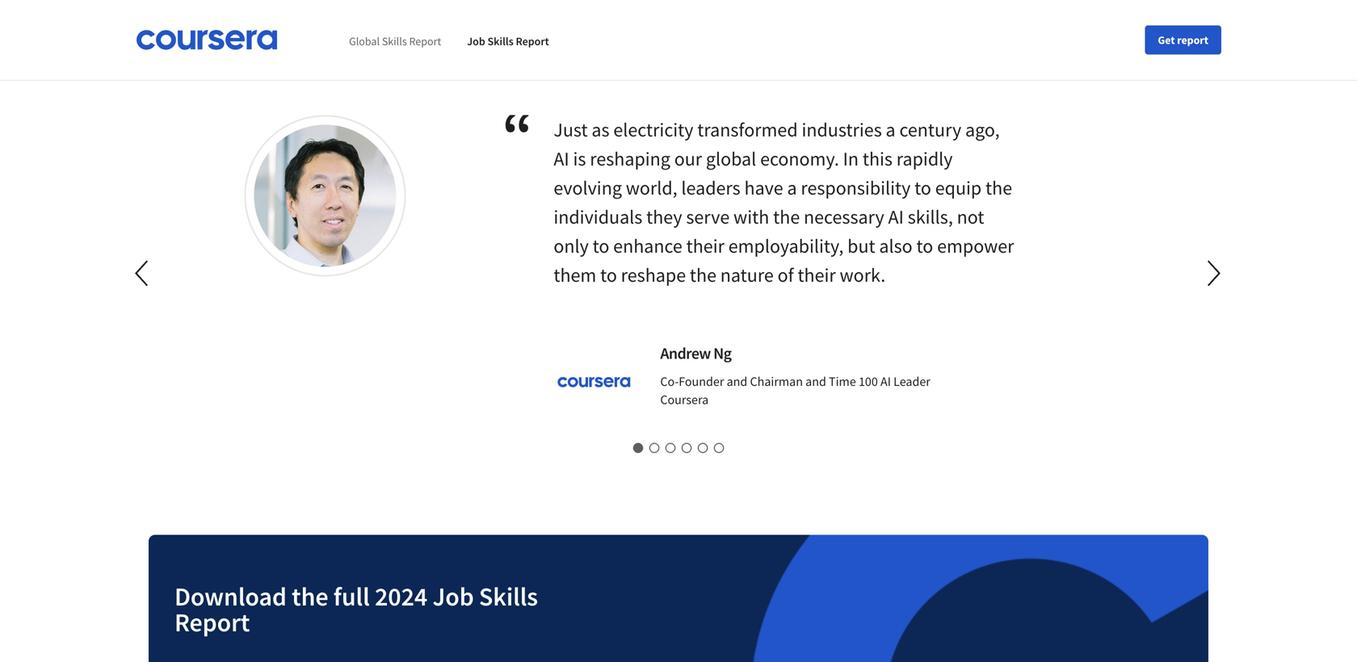 Task type: vqa. For each thing, say whether or not it's contained in the screenshot.
employees within the DATA & ANALYTICS ACADEMY ENABLE YOUR EMPLOYEES TO DRIVE DECISIONS AND INNOVATE
no



Task type: locate. For each thing, give the bounding box(es) containing it.
responsibility
[[801, 176, 911, 200]]

and left time
[[806, 374, 827, 390]]

1 vertical spatial a
[[787, 176, 797, 200]]

ng
[[714, 344, 732, 364]]

skills for global
[[382, 34, 407, 49]]

is
[[573, 147, 586, 171]]

individuals
[[554, 205, 643, 229]]

download
[[175, 581, 287, 613]]

nature
[[721, 263, 774, 287]]

1 vertical spatial job
[[433, 581, 474, 613]]

global
[[349, 34, 380, 49]]

global skills report link
[[349, 34, 441, 49]]

a right have
[[787, 176, 797, 200]]

andrew
[[660, 344, 711, 364]]

report
[[409, 34, 441, 49], [516, 34, 549, 49], [175, 607, 250, 639]]

global skills report
[[349, 34, 441, 49]]

ai left is
[[554, 147, 569, 171]]

this
[[863, 147, 893, 171]]

and
[[727, 374, 748, 390], [806, 374, 827, 390]]

the right equip
[[986, 176, 1013, 200]]

ai right 100
[[881, 374, 891, 390]]

chairman
[[750, 374, 803, 390]]

ai up also
[[888, 205, 904, 229]]

their right "of"
[[798, 263, 836, 287]]

1 horizontal spatial report
[[409, 34, 441, 49]]

reshaping
[[590, 147, 671, 171]]

0 horizontal spatial report
[[175, 607, 250, 639]]

leader
[[894, 374, 931, 390]]

to right also
[[917, 234, 934, 258]]

job
[[467, 34, 485, 49], [433, 581, 474, 613]]

not
[[957, 205, 985, 229]]

go to previous slide image
[[124, 254, 162, 293], [135, 261, 148, 287]]

but
[[848, 234, 876, 258]]

0 horizontal spatial their
[[687, 234, 725, 258]]

2 vertical spatial ai
[[881, 374, 891, 390]]

skills,
[[908, 205, 953, 229]]

1 vertical spatial their
[[798, 263, 836, 287]]

equip
[[936, 176, 982, 200]]

their
[[687, 234, 725, 258], [798, 263, 836, 287]]

job skills report link
[[467, 34, 549, 49]]

0 vertical spatial a
[[886, 118, 896, 142]]

the inside download the full 2024 job skills report
[[292, 581, 328, 613]]

empower
[[937, 234, 1014, 258]]

electricity
[[614, 118, 694, 142]]

only
[[554, 234, 589, 258]]

download the full 2024 job skills report
[[175, 581, 538, 639]]

2 horizontal spatial report
[[516, 34, 549, 49]]

industries
[[802, 118, 882, 142]]

a up this
[[886, 118, 896, 142]]

serve
[[686, 205, 730, 229]]

a
[[886, 118, 896, 142], [787, 176, 797, 200]]

1 horizontal spatial and
[[806, 374, 827, 390]]

ai
[[554, 147, 569, 171], [888, 205, 904, 229], [881, 374, 891, 390]]

to
[[915, 176, 932, 200], [593, 234, 610, 258], [917, 234, 934, 258], [600, 263, 617, 287]]

to down individuals
[[593, 234, 610, 258]]

2024
[[375, 581, 428, 613]]

have
[[745, 176, 784, 200]]

0 horizontal spatial and
[[727, 374, 748, 390]]

the
[[986, 176, 1013, 200], [773, 205, 800, 229], [690, 263, 717, 287], [292, 581, 328, 613]]

1 horizontal spatial their
[[798, 263, 836, 287]]

them
[[554, 263, 597, 287]]

andrew ng image
[[254, 125, 396, 275]]

report
[[1177, 33, 1209, 47]]

report inside download the full 2024 job skills report
[[175, 607, 250, 639]]

to right "them" at left
[[600, 263, 617, 287]]

the left full
[[292, 581, 328, 613]]

skills
[[382, 34, 407, 49], [488, 34, 514, 49], [479, 581, 538, 613]]

ai inside 'co-founder and chairman and time 100 ai leader coursera'
[[881, 374, 891, 390]]

and down ng
[[727, 374, 748, 390]]

1 and from the left
[[727, 374, 748, 390]]

world,
[[626, 176, 678, 200]]

as
[[592, 118, 610, 142]]

their down serve
[[687, 234, 725, 258]]



Task type: describe. For each thing, give the bounding box(es) containing it.
evolving
[[554, 176, 622, 200]]

work.
[[840, 263, 886, 287]]

to down rapidly
[[915, 176, 932, 200]]

1 vertical spatial ai
[[888, 205, 904, 229]]

with
[[734, 205, 770, 229]]

job inside download the full 2024 job skills report
[[433, 581, 474, 613]]

0 horizontal spatial a
[[787, 176, 797, 200]]

100
[[859, 374, 878, 390]]

full
[[334, 581, 370, 613]]

the left nature
[[690, 263, 717, 287]]

slides element
[[149, 440, 1209, 456]]

0 vertical spatial job
[[467, 34, 485, 49]]

0 vertical spatial ai
[[554, 147, 569, 171]]

skills for job
[[488, 34, 514, 49]]

download the full 2024 job skills report link
[[142, 529, 1215, 663]]

century
[[900, 118, 962, 142]]

get report button
[[1145, 25, 1222, 55]]

of
[[778, 263, 794, 287]]

also
[[879, 234, 913, 258]]

coursera wordmark logo full rgb image
[[554, 342, 635, 422]]

reshape
[[621, 263, 686, 287]]

2 and from the left
[[806, 374, 827, 390]]

transformed
[[698, 118, 798, 142]]

0 vertical spatial their
[[687, 234, 725, 258]]

global
[[706, 147, 757, 171]]

the up employability,
[[773, 205, 800, 229]]

economy.
[[760, 147, 839, 171]]

leaders
[[682, 176, 741, 200]]

enhance
[[613, 234, 683, 258]]

just
[[554, 118, 588, 142]]

andrew ng
[[660, 344, 732, 364]]

get
[[1158, 33, 1175, 47]]

coursera
[[660, 392, 709, 408]]

our
[[674, 147, 702, 171]]

just as electricity transformed industries a century ago, ai is reshaping our global economy. in this rapidly evolving world, leaders have a responsibility to equip the individuals they serve with the necessary ai skills, not only to enhance their employability, but also to empower them to reshape the nature of their work.
[[554, 118, 1014, 287]]

report for global skills report
[[409, 34, 441, 49]]

skills inside download the full 2024 job skills report
[[479, 581, 538, 613]]

coursera logo image
[[136, 30, 278, 50]]

in
[[843, 147, 859, 171]]

get report
[[1158, 33, 1209, 47]]

co-
[[660, 374, 679, 390]]

founder
[[679, 374, 724, 390]]

rapidly
[[897, 147, 953, 171]]

co-founder and chairman and time 100 ai leader coursera
[[660, 374, 931, 408]]

report for job skills report
[[516, 34, 549, 49]]

job skills report
[[467, 34, 549, 49]]

employability,
[[729, 234, 844, 258]]

go to next slide image
[[1195, 254, 1234, 293]]

time
[[829, 374, 856, 390]]

ago,
[[966, 118, 1000, 142]]

1 horizontal spatial a
[[886, 118, 896, 142]]

they
[[647, 205, 682, 229]]

necessary
[[804, 205, 885, 229]]



